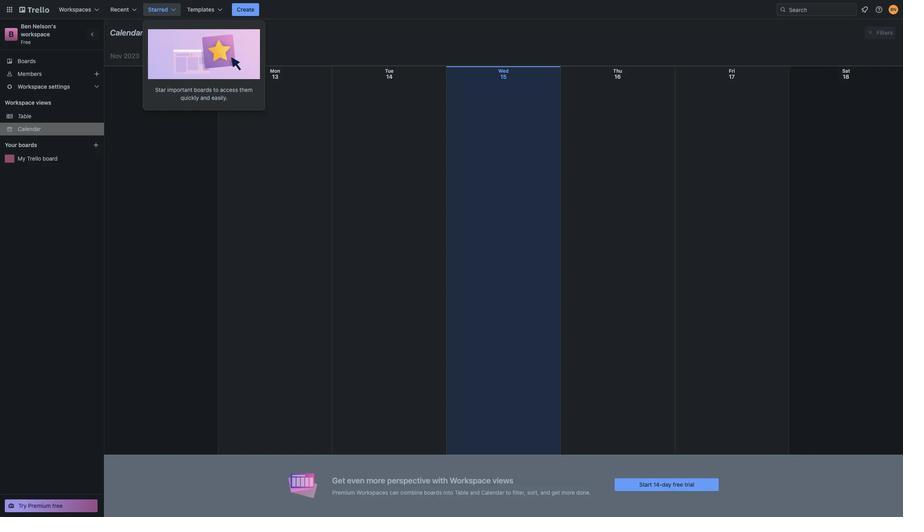Task type: locate. For each thing, give the bounding box(es) containing it.
free right try
[[52, 503, 63, 510]]

primary element
[[0, 0, 903, 19]]

1 vertical spatial table
[[455, 489, 469, 496]]

workspaces down even
[[357, 489, 388, 496]]

workspace views
[[5, 99, 51, 106]]

table link
[[18, 112, 99, 120]]

1 vertical spatial workspaces
[[357, 489, 388, 496]]

boards up quickly
[[194, 86, 212, 93]]

0 horizontal spatial and
[[200, 94, 210, 101]]

workspace inside get even more perspective with workspace views premium workspaces can combine boards into table and calendar to filter, sort, and get more done.
[[450, 476, 491, 485]]

1 vertical spatial views
[[493, 476, 514, 485]]

14-
[[654, 481, 662, 488]]

1 horizontal spatial workspaces
[[357, 489, 388, 496]]

1 vertical spatial more
[[562, 489, 575, 496]]

0 vertical spatial to
[[213, 86, 219, 93]]

1 horizontal spatial free
[[673, 481, 683, 488]]

workspace
[[18, 83, 47, 90], [5, 99, 35, 106], [450, 476, 491, 485]]

2 vertical spatial boards
[[424, 489, 442, 496]]

done.
[[576, 489, 591, 496]]

0 horizontal spatial premium
[[28, 503, 51, 510]]

0 vertical spatial calendar
[[110, 28, 143, 37]]

workspace down members
[[18, 83, 47, 90]]

quickly
[[181, 94, 199, 101]]

week button
[[216, 50, 251, 62]]

1 vertical spatial workspace
[[5, 99, 35, 106]]

1 horizontal spatial table
[[455, 489, 469, 496]]

workspaces up the 'workspace navigation collapse icon'
[[59, 6, 91, 13]]

1 vertical spatial to
[[506, 489, 511, 496]]

workspaces button
[[54, 3, 104, 16]]

premium inside get even more perspective with workspace views premium workspaces can combine boards into table and calendar to filter, sort, and get more done.
[[332, 489, 355, 496]]

free
[[673, 481, 683, 488], [52, 503, 63, 510]]

to up 'easily.'
[[213, 86, 219, 93]]

try premium free button
[[5, 500, 98, 513]]

more
[[366, 476, 385, 485], [562, 489, 575, 496]]

calendar inside the calendar link
[[18, 126, 41, 132]]

more right even
[[366, 476, 385, 485]]

your boards with 1 items element
[[5, 140, 81, 150]]

and inside star important boards to access them quickly and easily.
[[200, 94, 210, 101]]

your
[[5, 142, 17, 148]]

boards down with
[[424, 489, 442, 496]]

16
[[615, 73, 621, 80]]

can
[[390, 489, 399, 496]]

0 vertical spatial free
[[673, 481, 683, 488]]

open information menu image
[[875, 6, 883, 14]]

calendar link
[[18, 125, 99, 133]]

1 horizontal spatial calendar
[[110, 28, 143, 37]]

free right day
[[673, 481, 683, 488]]

boards inside star important boards to access them quickly and easily.
[[194, 86, 212, 93]]

to left filter,
[[506, 489, 511, 496]]

settings
[[49, 83, 70, 90]]

calendar left filter,
[[481, 489, 504, 496]]

workspace for workspace views
[[5, 99, 35, 106]]

2 vertical spatial calendar
[[481, 489, 504, 496]]

workspaces
[[59, 6, 91, 13], [357, 489, 388, 496]]

premium
[[332, 489, 355, 496], [28, 503, 51, 510]]

nov 2023 button
[[107, 50, 149, 62]]

my trello board
[[18, 155, 58, 162]]

14
[[386, 73, 393, 80]]

0 horizontal spatial workspaces
[[59, 6, 91, 13]]

Calendar text field
[[110, 25, 143, 40]]

1 horizontal spatial and
[[470, 489, 480, 496]]

calendar down recent dropdown button
[[110, 28, 143, 37]]

recent button
[[106, 3, 142, 16]]

to
[[213, 86, 219, 93], [506, 489, 511, 496]]

and left get
[[541, 489, 550, 496]]

fri
[[729, 68, 735, 74]]

boards
[[18, 58, 36, 64]]

17
[[729, 73, 735, 80]]

to inside get even more perspective with workspace views premium workspaces can combine boards into table and calendar to filter, sort, and get more done.
[[506, 489, 511, 496]]

workspace inside dropdown button
[[18, 83, 47, 90]]

0 vertical spatial views
[[36, 99, 51, 106]]

table down workspace views
[[18, 113, 31, 120]]

0 vertical spatial table
[[18, 113, 31, 120]]

boards link
[[0, 55, 104, 68]]

1 horizontal spatial premium
[[332, 489, 355, 496]]

today button
[[172, 50, 195, 62]]

get even more perspective with workspace views premium workspaces can combine boards into table and calendar to filter, sort, and get more done.
[[332, 476, 591, 496]]

1 horizontal spatial to
[[506, 489, 511, 496]]

0 vertical spatial workspace
[[18, 83, 47, 90]]

1 vertical spatial calendar
[[18, 126, 41, 132]]

important
[[167, 86, 192, 93]]

and right the into
[[470, 489, 480, 496]]

starred
[[148, 6, 168, 13]]

workspace down workspace settings
[[5, 99, 35, 106]]

0 vertical spatial boards
[[194, 86, 212, 93]]

0 horizontal spatial table
[[18, 113, 31, 120]]

0 horizontal spatial more
[[366, 476, 385, 485]]

0 horizontal spatial calendar
[[18, 126, 41, 132]]

filters button
[[865, 26, 896, 39]]

15
[[500, 73, 507, 80]]

add board image
[[93, 142, 99, 148]]

workspaces inside get even more perspective with workspace views premium workspaces can combine boards into table and calendar to filter, sort, and get more done.
[[357, 489, 388, 496]]

views up filter,
[[493, 476, 514, 485]]

get
[[552, 489, 560, 496]]

boards inside get even more perspective with workspace views premium workspaces can combine boards into table and calendar to filter, sort, and get more done.
[[424, 489, 442, 496]]

2 horizontal spatial and
[[541, 489, 550, 496]]

premium down get
[[332, 489, 355, 496]]

calendar
[[110, 28, 143, 37], [18, 126, 41, 132], [481, 489, 504, 496]]

0 vertical spatial more
[[366, 476, 385, 485]]

0 vertical spatial premium
[[332, 489, 355, 496]]

0 horizontal spatial to
[[213, 86, 219, 93]]

table
[[18, 113, 31, 120], [455, 489, 469, 496]]

back to home image
[[19, 3, 49, 16]]

into
[[444, 489, 453, 496]]

templates button
[[182, 3, 227, 16]]

1 vertical spatial free
[[52, 503, 63, 510]]

more right get
[[562, 489, 575, 496]]

0 horizontal spatial boards
[[18, 142, 37, 148]]

1 horizontal spatial boards
[[194, 86, 212, 93]]

2 horizontal spatial boards
[[424, 489, 442, 496]]

b link
[[5, 28, 18, 41]]

2 vertical spatial workspace
[[450, 476, 491, 485]]

premium right try
[[28, 503, 51, 510]]

table right the into
[[455, 489, 469, 496]]

boards
[[194, 86, 212, 93], [18, 142, 37, 148], [424, 489, 442, 496]]

boards up my at the left of page
[[18, 142, 37, 148]]

1 vertical spatial premium
[[28, 503, 51, 510]]

workspace up the into
[[450, 476, 491, 485]]

2023
[[124, 52, 139, 60]]

views down workspace settings
[[36, 99, 51, 106]]

and
[[200, 94, 210, 101], [470, 489, 480, 496], [541, 489, 550, 496]]

0 vertical spatial workspaces
[[59, 6, 91, 13]]

2 horizontal spatial calendar
[[481, 489, 504, 496]]

0 horizontal spatial free
[[52, 503, 63, 510]]

12
[[158, 73, 164, 80]]

sort,
[[527, 489, 539, 496]]

calendar up your boards
[[18, 126, 41, 132]]

views
[[36, 99, 51, 106], [493, 476, 514, 485]]

table inside get even more perspective with workspace views premium workspaces can combine boards into table and calendar to filter, sort, and get more done.
[[455, 489, 469, 496]]

and left 'easily.'
[[200, 94, 210, 101]]

free inside the start 14-day free trial "link"
[[673, 481, 683, 488]]

1 horizontal spatial views
[[493, 476, 514, 485]]



Task type: describe. For each thing, give the bounding box(es) containing it.
templates
[[187, 6, 214, 13]]

your boards
[[5, 142, 37, 148]]

workspace
[[21, 31, 50, 38]]

start 14-day free trial
[[639, 481, 695, 488]]

starred button
[[143, 3, 181, 16]]

calendar inside get even more perspective with workspace views premium workspaces can combine boards into table and calendar to filter, sort, and get more done.
[[481, 489, 504, 496]]

perspective
[[387, 476, 430, 485]]

today
[[175, 52, 191, 59]]

workspace for workspace settings
[[18, 83, 47, 90]]

1 horizontal spatial more
[[562, 489, 575, 496]]

trial
[[685, 481, 695, 488]]

18
[[843, 73, 849, 80]]

my
[[18, 155, 25, 162]]

even
[[347, 476, 365, 485]]

them
[[240, 86, 253, 93]]

Search field
[[786, 4, 856, 16]]

workspaces inside popup button
[[59, 6, 91, 13]]

try
[[18, 503, 27, 510]]

board
[[43, 155, 58, 162]]

trello
[[27, 155, 41, 162]]

with
[[432, 476, 448, 485]]

search image
[[780, 6, 786, 13]]

star
[[155, 86, 166, 93]]

13
[[272, 73, 278, 80]]

free
[[21, 39, 31, 45]]

0 notifications image
[[860, 5, 870, 14]]

get
[[332, 476, 345, 485]]

b
[[9, 30, 14, 39]]

free inside try premium free button
[[52, 503, 63, 510]]

0 horizontal spatial views
[[36, 99, 51, 106]]

try premium free
[[18, 503, 63, 510]]

start
[[639, 481, 652, 488]]

star important boards to access them quickly and easily.
[[155, 86, 253, 101]]

filters
[[877, 29, 893, 36]]

starred board image
[[148, 26, 260, 79]]

workspace settings button
[[0, 80, 104, 93]]

workspace navigation collapse icon image
[[87, 29, 98, 40]]

start 14-day free trial link
[[615, 479, 719, 491]]

create
[[237, 6, 254, 13]]

members link
[[0, 68, 104, 80]]

tue
[[385, 68, 394, 74]]

wed
[[498, 68, 509, 74]]

1 vertical spatial boards
[[18, 142, 37, 148]]

sat
[[842, 68, 850, 74]]

nov
[[110, 52, 122, 60]]

recent
[[110, 6, 129, 13]]

filter,
[[513, 489, 526, 496]]

combine
[[400, 489, 423, 496]]

workspace settings
[[18, 83, 70, 90]]

ben nelson (bennelson96) image
[[889, 5, 898, 14]]

ben nelson's workspace link
[[21, 23, 58, 38]]

easily.
[[212, 94, 227, 101]]

members
[[18, 70, 42, 77]]

my trello board link
[[18, 155, 99, 163]]

nov 2023
[[110, 52, 139, 60]]

to inside star important boards to access them quickly and easily.
[[213, 86, 219, 93]]

thu
[[613, 68, 622, 74]]

premium inside button
[[28, 503, 51, 510]]

day
[[662, 481, 672, 488]]

views inside get even more perspective with workspace views premium workspaces can combine boards into table and calendar to filter, sort, and get more done.
[[493, 476, 514, 485]]

ben nelson's workspace free
[[21, 23, 58, 45]]

sun
[[156, 68, 165, 74]]

week
[[221, 52, 235, 59]]

nelson's
[[33, 23, 56, 30]]

access
[[220, 86, 238, 93]]

create button
[[232, 3, 259, 16]]

ben
[[21, 23, 31, 30]]

mon
[[270, 68, 280, 74]]



Task type: vqa. For each thing, say whether or not it's contained in the screenshot.
the B "link"
yes



